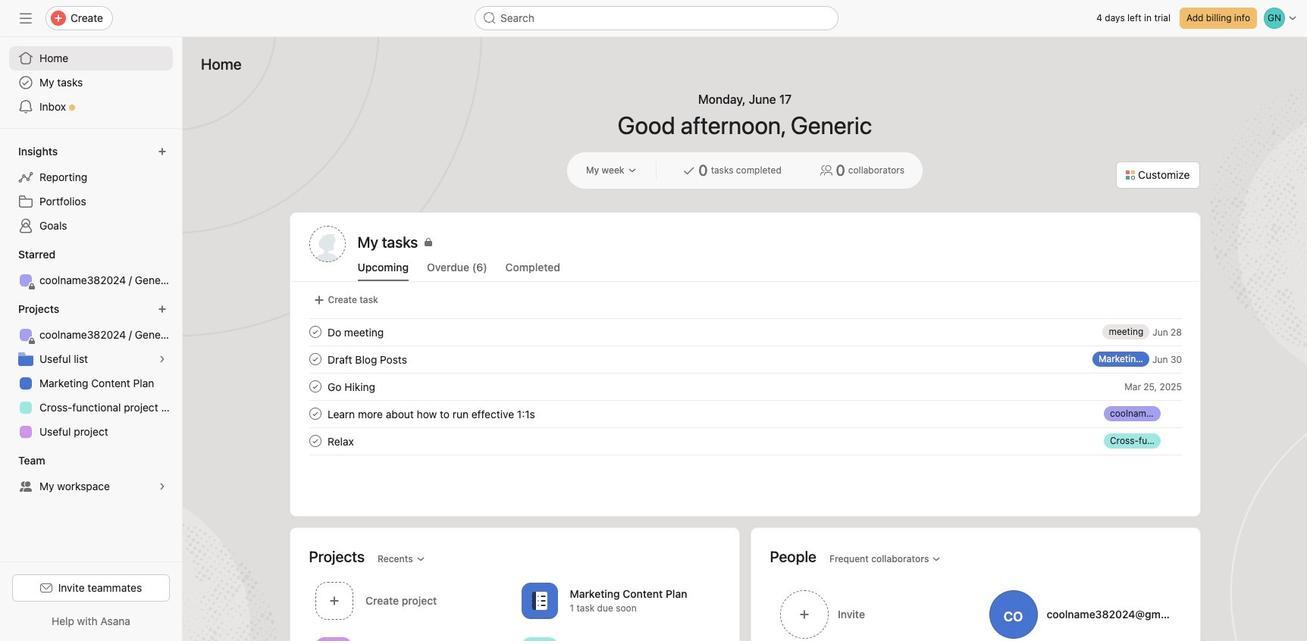 Task type: locate. For each thing, give the bounding box(es) containing it.
1 vertical spatial mark complete checkbox
[[306, 432, 324, 450]]

1 mark complete checkbox from the top
[[306, 323, 324, 341]]

1 vertical spatial mark complete image
[[306, 378, 324, 396]]

4 list item from the top
[[291, 400, 1200, 428]]

mark complete image
[[306, 323, 324, 341], [306, 378, 324, 396], [306, 432, 324, 450]]

list item
[[291, 318, 1200, 346], [291, 346, 1200, 373], [291, 373, 1200, 400], [291, 400, 1200, 428], [291, 428, 1200, 455]]

mark complete checkbox for 2nd "list item"
[[306, 350, 324, 369]]

new insights image
[[158, 147, 167, 156]]

teams element
[[0, 447, 182, 502]]

2 vertical spatial mark complete checkbox
[[306, 405, 324, 423]]

1 vertical spatial mark complete checkbox
[[306, 378, 324, 396]]

mark complete checkbox for first "list item" from the top of the page
[[306, 323, 324, 341]]

2 mark complete image from the top
[[306, 378, 324, 396]]

2 list item from the top
[[291, 346, 1200, 373]]

Mark complete checkbox
[[306, 350, 324, 369], [306, 378, 324, 396], [306, 405, 324, 423]]

1 mark complete image from the top
[[306, 350, 324, 369]]

notebook image
[[530, 592, 548, 610]]

add profile photo image
[[309, 226, 345, 262]]

2 mark complete checkbox from the top
[[306, 432, 324, 450]]

0 vertical spatial mark complete checkbox
[[306, 350, 324, 369]]

1 mark complete checkbox from the top
[[306, 350, 324, 369]]

0 vertical spatial mark complete image
[[306, 350, 324, 369]]

3 mark complete checkbox from the top
[[306, 405, 324, 423]]

global element
[[0, 37, 182, 128]]

mark complete image
[[306, 350, 324, 369], [306, 405, 324, 423]]

2 vertical spatial mark complete image
[[306, 432, 324, 450]]

see details, my workspace image
[[158, 482, 167, 491]]

1 mark complete image from the top
[[306, 323, 324, 341]]

1 vertical spatial mark complete image
[[306, 405, 324, 423]]

0 vertical spatial mark complete image
[[306, 323, 324, 341]]

2 mark complete image from the top
[[306, 405, 324, 423]]

Mark complete checkbox
[[306, 323, 324, 341], [306, 432, 324, 450]]

0 vertical spatial mark complete checkbox
[[306, 323, 324, 341]]

list box
[[475, 6, 839, 30]]

2 mark complete checkbox from the top
[[306, 378, 324, 396]]

5 list item from the top
[[291, 428, 1200, 455]]



Task type: describe. For each thing, give the bounding box(es) containing it.
3 mark complete image from the top
[[306, 432, 324, 450]]

1 list item from the top
[[291, 318, 1200, 346]]

starred element
[[0, 241, 182, 296]]

projects element
[[0, 296, 182, 447]]

hide sidebar image
[[20, 12, 32, 24]]

new project or portfolio image
[[158, 305, 167, 314]]

see details, useful list image
[[158, 355, 167, 364]]

3 list item from the top
[[291, 373, 1200, 400]]

insights element
[[0, 138, 182, 241]]

mark complete checkbox for 3rd "list item" from the top
[[306, 378, 324, 396]]

mark complete checkbox for 1st "list item" from the bottom
[[306, 432, 324, 450]]

mark complete checkbox for second "list item" from the bottom
[[306, 405, 324, 423]]



Task type: vqa. For each thing, say whether or not it's contained in the screenshot.
prominent icon
no



